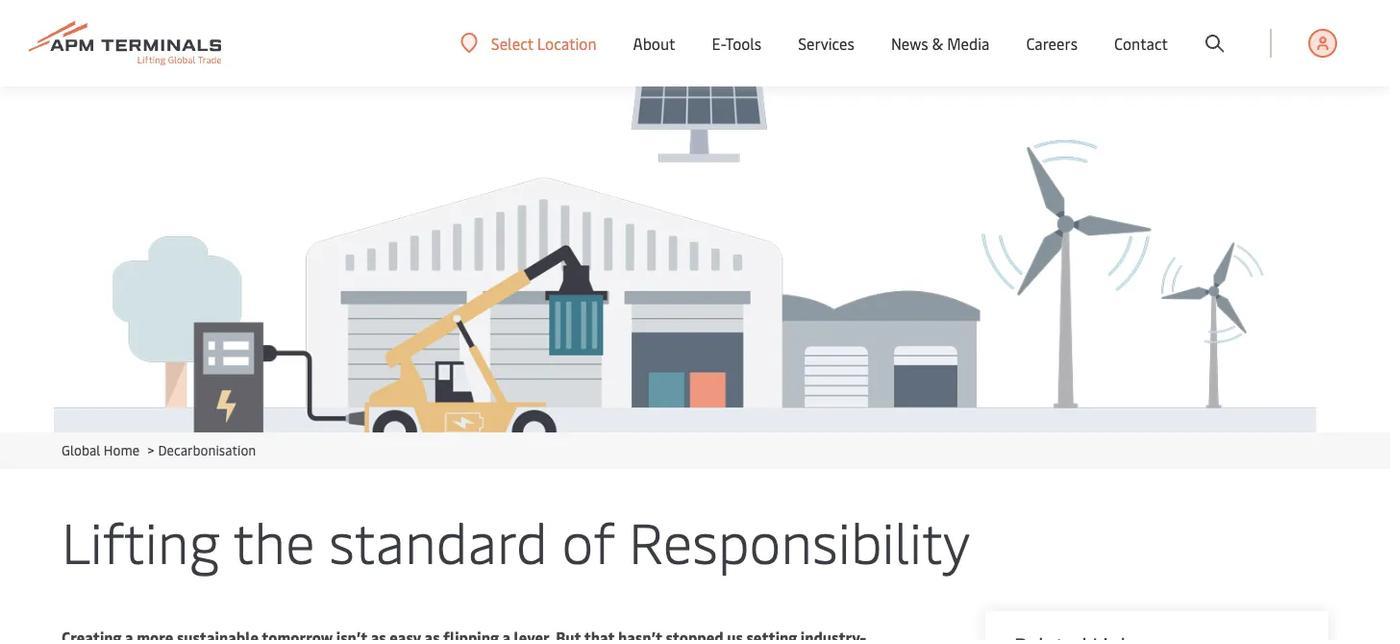 Task type: describe. For each thing, give the bounding box(es) containing it.
tools
[[726, 33, 762, 54]]

media
[[947, 33, 990, 54]]

news
[[891, 33, 928, 54]]

select location button
[[460, 32, 597, 54]]

lifting the standard of responsibility
[[62, 502, 970, 578]]

services button
[[798, 0, 855, 87]]

responsibility
[[629, 502, 970, 578]]

careers button
[[1026, 0, 1078, 87]]

services
[[798, 33, 855, 54]]

select
[[491, 33, 534, 53]]

e-tools
[[712, 33, 762, 54]]

news & media
[[891, 33, 990, 54]]

global
[[62, 441, 100, 459]]

select location
[[491, 33, 597, 53]]

contact
[[1114, 33, 1168, 54]]

of
[[562, 502, 615, 578]]

global home link
[[62, 441, 139, 459]]

contact button
[[1114, 0, 1168, 87]]



Task type: locate. For each thing, give the bounding box(es) containing it.
careers
[[1026, 33, 1078, 54]]

about
[[633, 33, 675, 54]]

lifting
[[62, 502, 220, 578]]

home
[[104, 441, 139, 459]]

about button
[[633, 0, 675, 87]]

standard
[[329, 502, 548, 578]]

decarbonisation image
[[0, 87, 1390, 433]]

news & media button
[[891, 0, 990, 87]]

the
[[233, 502, 315, 578]]

e-
[[712, 33, 726, 54]]

>
[[148, 441, 154, 459]]

&
[[932, 33, 944, 54]]

location
[[537, 33, 597, 53]]

decarbonisation
[[158, 441, 256, 459]]

e-tools button
[[712, 0, 762, 87]]

global home > decarbonisation
[[62, 441, 256, 459]]



Task type: vqa. For each thing, say whether or not it's contained in the screenshot.
the 'lifting'
yes



